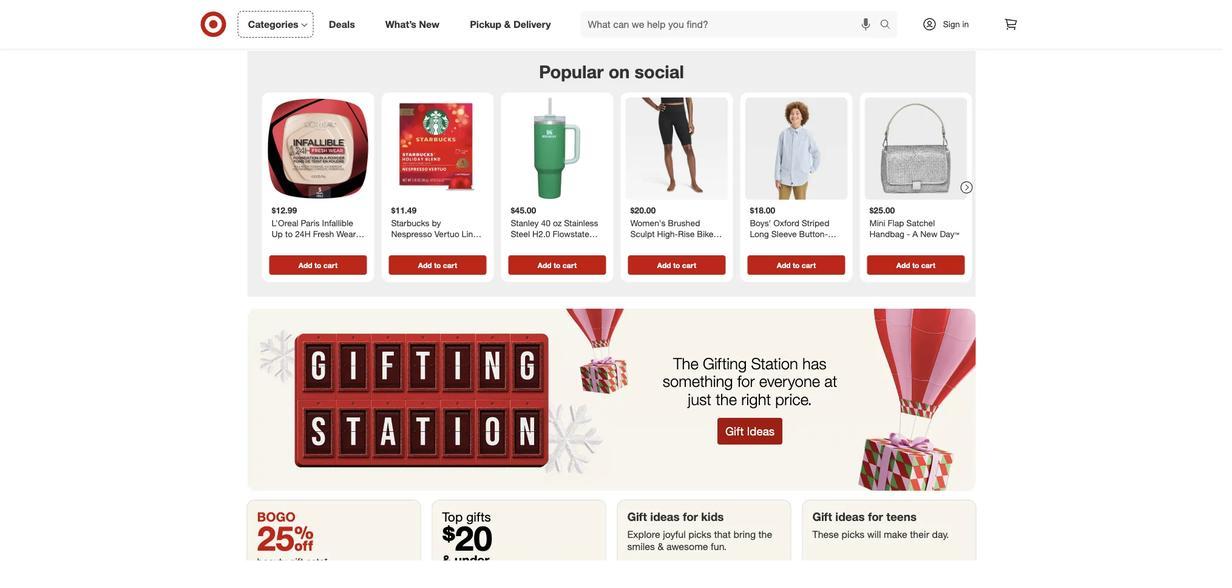 Task type: locate. For each thing, give the bounding box(es) containing it.
6 add from the left
[[896, 261, 910, 270]]

3 cart from the left
[[563, 261, 577, 270]]

get
[[785, 3, 797, 14]]

gift
[[725, 425, 744, 439], [627, 510, 647, 524], [812, 510, 832, 524]]

0 horizontal spatial for
[[683, 510, 698, 524]]

1 horizontal spatial the
[[758, 529, 772, 541]]

1 vertical spatial the
[[716, 390, 737, 409]]

1 horizontal spatial picks
[[842, 529, 865, 541]]

1 vertical spatial in
[[962, 19, 969, 29]]

add to cart button for $12.99
[[269, 256, 367, 275]]

gift up the explore
[[627, 510, 647, 524]]

- left art
[[795, 239, 798, 250]]

the right just
[[716, 390, 737, 409]]

1 ideas from the left
[[650, 510, 680, 524]]

new right what's
[[419, 18, 440, 30]]

picks up awesome
[[688, 529, 711, 541]]

smiles
[[627, 542, 655, 553]]

0 vertical spatial in
[[799, 3, 806, 14]]

1 horizontal spatial gift
[[725, 425, 744, 439]]

3 add from the left
[[538, 261, 552, 270]]

joyful
[[663, 529, 686, 541]]

flap
[[888, 218, 904, 229]]

gift left ideas
[[725, 425, 744, 439]]

for for gift ideas for kids
[[683, 510, 698, 524]]

picks
[[688, 529, 711, 541], [842, 529, 865, 541]]

to
[[775, 3, 783, 14], [314, 261, 321, 270], [434, 261, 441, 270], [554, 261, 561, 270], [673, 261, 680, 270], [793, 261, 800, 270], [912, 261, 919, 270]]

0 horizontal spatial in
[[799, 3, 806, 14]]

ideas up the these
[[835, 510, 865, 524]]

0 vertical spatial the
[[808, 3, 821, 14]]

you
[[737, 3, 751, 14]]

cart for $20.00
[[682, 261, 696, 270]]

picks left will
[[842, 529, 865, 541]]

deals
[[329, 18, 355, 30]]

gift ideas button
[[717, 418, 783, 445]]

0 vertical spatial new
[[419, 18, 440, 30]]

the inside gift ideas for kids explore joyful picks that bring the smiles & awesome fun.
[[758, 529, 772, 541]]

0 horizontal spatial gift
[[627, 510, 647, 524]]

1 add to cart button from the left
[[269, 256, 367, 275]]

$45.00 link
[[506, 98, 609, 253]]

in
[[799, 3, 806, 14], [962, 19, 969, 29]]

for inside gift ideas for teens these picks will make their day.
[[868, 510, 883, 524]]

add for $45.00
[[538, 261, 552, 270]]

picks inside gift ideas for kids explore joyful picks that bring the smiles & awesome fun.
[[688, 529, 711, 541]]

4 add to cart from the left
[[657, 261, 696, 270]]

shirt
[[774, 239, 792, 250]]

popular on social
[[539, 61, 684, 83]]

add to cart button for $20.00
[[628, 256, 726, 275]]

0 horizontal spatial -
[[795, 239, 798, 250]]

ideas up "joyful"
[[650, 510, 680, 524]]

add to cart
[[299, 261, 338, 270], [418, 261, 457, 270], [538, 261, 577, 270], [657, 261, 696, 270], [777, 261, 816, 270], [896, 261, 936, 270]]

in right get
[[799, 3, 806, 14]]

day™
[[940, 229, 959, 239]]

the
[[808, 3, 821, 14], [716, 390, 737, 409], [758, 529, 772, 541]]

gift ideas for kids explore joyful picks that bring the smiles & awesome fun.
[[627, 510, 772, 553]]

$20
[[442, 518, 492, 559]]

for inside gift ideas for kids explore joyful picks that bring the smiles & awesome fun.
[[683, 510, 698, 524]]

delivery
[[513, 18, 551, 30]]

1 vertical spatial &
[[658, 542, 664, 553]]

2 add from the left
[[418, 261, 432, 270]]

to for $25.00
[[912, 261, 919, 270]]

add for $20.00
[[657, 261, 671, 270]]

to for $12.99
[[314, 261, 321, 270]]

add to cart button
[[269, 256, 367, 275], [389, 256, 487, 275], [508, 256, 606, 275], [628, 256, 726, 275], [748, 256, 845, 275], [867, 256, 965, 275]]

the gifting station has something for everyone at just the right price.
[[663, 354, 837, 409]]

class™
[[813, 239, 837, 250]]

categories
[[248, 18, 298, 30]]

0 vertical spatial &
[[504, 18, 511, 30]]

down
[[750, 239, 772, 250]]

2 horizontal spatial for
[[868, 510, 883, 524]]

for for gift ideas for teens
[[868, 510, 883, 524]]

add
[[299, 261, 312, 270], [418, 261, 432, 270], [538, 261, 552, 270], [657, 261, 671, 270], [777, 261, 791, 270], [896, 261, 910, 270]]

to for $11.49
[[434, 261, 441, 270]]

4 add to cart button from the left
[[628, 256, 726, 275]]

the left holiday
[[808, 3, 821, 14]]

add for $12.99
[[299, 261, 312, 270]]

0 horizontal spatial ideas
[[650, 510, 680, 524]]

5 add from the left
[[777, 261, 791, 270]]

& right pickup
[[504, 18, 511, 30]]

2 add to cart button from the left
[[389, 256, 487, 275]]

boys'
[[750, 218, 771, 229]]

the inside the gifting station has something for everyone at just the right price.
[[716, 390, 737, 409]]

1 horizontal spatial for
[[737, 372, 755, 391]]

1 horizontal spatial new
[[920, 229, 938, 239]]

1 horizontal spatial ideas
[[835, 510, 865, 524]]

for inside the gifting station has something for everyone at just the right price.
[[737, 372, 755, 391]]

- left "a"
[[907, 229, 910, 239]]

gifting
[[703, 354, 747, 373]]

3 add to cart button from the left
[[508, 256, 606, 275]]

for
[[737, 372, 755, 391], [683, 510, 698, 524], [868, 510, 883, 524]]

categories link
[[238, 11, 314, 38]]

new
[[419, 18, 440, 30], [920, 229, 938, 239]]

1 vertical spatial new
[[920, 229, 938, 239]]

& down "joyful"
[[658, 542, 664, 553]]

1 cart from the left
[[323, 261, 338, 270]]

day.
[[932, 529, 949, 541]]

cart
[[323, 261, 338, 270], [443, 261, 457, 270], [563, 261, 577, 270], [682, 261, 696, 270], [802, 261, 816, 270], [921, 261, 936, 270]]

& inside gift ideas for kids explore joyful picks that bring the smiles & awesome fun.
[[658, 542, 664, 553]]

gift inside gift ideas button
[[725, 425, 744, 439]]

gift inside gift ideas for teens these picks will make their day.
[[812, 510, 832, 524]]

0 horizontal spatial picks
[[688, 529, 711, 541]]

for left kids
[[683, 510, 698, 524]]

ideas inside gift ideas for teens these picks will make their day.
[[835, 510, 865, 524]]

fun.
[[711, 542, 727, 553]]

$18.00
[[750, 205, 775, 216]]

in right the sign
[[962, 19, 969, 29]]

add to cart button for $11.49
[[389, 256, 487, 275]]

ideas
[[650, 510, 680, 524], [835, 510, 865, 524]]

4 add from the left
[[657, 261, 671, 270]]

2 picks from the left
[[842, 529, 865, 541]]

pickup & delivery link
[[460, 11, 566, 38]]

ideas inside gift ideas for kids explore joyful picks that bring the smiles & awesome fun.
[[650, 510, 680, 524]]

for up will
[[868, 510, 883, 524]]

1 horizontal spatial -
[[907, 229, 910, 239]]

-
[[907, 229, 910, 239], [795, 239, 798, 250]]

the right the 'bring'
[[758, 529, 772, 541]]

ideas
[[747, 425, 775, 439]]

the for has
[[716, 390, 737, 409]]

for left everyone
[[737, 372, 755, 391]]

1 add from the left
[[299, 261, 312, 270]]

1 horizontal spatial &
[[658, 542, 664, 553]]

4 cart from the left
[[682, 261, 696, 270]]

gift up the these
[[812, 510, 832, 524]]

art
[[800, 239, 811, 250]]

2 cart from the left
[[443, 261, 457, 270]]

1 add to cart from the left
[[299, 261, 338, 270]]

holiday
[[823, 3, 850, 14]]

0 horizontal spatial the
[[716, 390, 737, 409]]

add for $11.49
[[418, 261, 432, 270]]

2 vertical spatial the
[[758, 529, 772, 541]]

0 horizontal spatial new
[[419, 18, 440, 30]]

6 cart from the left
[[921, 261, 936, 270]]

3 add to cart from the left
[[538, 261, 577, 270]]

gift inside gift ideas for kids explore joyful picks that bring the smiles & awesome fun.
[[627, 510, 647, 524]]

2 horizontal spatial gift
[[812, 510, 832, 524]]

new right "a"
[[920, 229, 938, 239]]

sleeve
[[771, 229, 797, 239]]

2 ideas from the left
[[835, 510, 865, 524]]

2 add to cart from the left
[[418, 261, 457, 270]]

add to cart for $11.49
[[418, 261, 457, 270]]

the for kids
[[758, 529, 772, 541]]

&
[[504, 18, 511, 30], [658, 542, 664, 553]]

What can we help you find? suggestions appear below search field
[[581, 11, 883, 38]]

that
[[714, 529, 731, 541]]

price.
[[775, 390, 812, 409]]

5 add to cart from the left
[[777, 261, 816, 270]]

add to cart for $45.00
[[538, 261, 577, 270]]

search button
[[874, 11, 904, 40]]

new inside the $25.00 mini flap satchel handbag - a new day™
[[920, 229, 938, 239]]

2 horizontal spatial the
[[808, 3, 821, 14]]

cart for $12.99
[[323, 261, 338, 270]]

1 picks from the left
[[688, 529, 711, 541]]

search
[[874, 19, 904, 31]]



Task type: vqa. For each thing, say whether or not it's contained in the screenshot.
top &
yes



Task type: describe. For each thing, give the bounding box(es) containing it.
add to cart button for $45.00
[[508, 256, 606, 275]]

to for $20.00
[[673, 261, 680, 270]]

$45.00
[[511, 205, 536, 216]]

$12.99
[[272, 205, 297, 216]]

explore
[[627, 529, 660, 541]]

to for $45.00
[[554, 261, 561, 270]]

striped
[[802, 218, 829, 229]]

long
[[750, 229, 769, 239]]

gifts
[[466, 510, 491, 525]]

station
[[751, 354, 798, 373]]

the
[[673, 354, 699, 373]]

what's
[[385, 18, 416, 30]]

- inside $18.00 boys' oxford striped long sleeve button- down shirt - art class™
[[795, 239, 798, 250]]

1 horizontal spatial in
[[962, 19, 969, 29]]

stanley 40 oz stainless steel h2.0 flowstate quencher tumbler - meadow image
[[506, 98, 609, 200]]

kids
[[701, 510, 724, 524]]

just
[[688, 390, 711, 409]]

cart for $45.00
[[563, 261, 577, 270]]

top gifts
[[442, 510, 491, 525]]

deals link
[[319, 11, 370, 38]]

everything you need to get in the holiday spirit.
[[695, 3, 873, 14]]

$20.00
[[630, 205, 656, 216]]

gift for gift ideas for teens these picks will make their day.
[[812, 510, 832, 524]]

gift ideas for teens these picks will make their day.
[[812, 510, 949, 541]]

$25.00
[[870, 205, 895, 216]]

add to cart for $12.99
[[299, 261, 338, 270]]

pickup & delivery
[[470, 18, 551, 30]]

button-
[[799, 229, 828, 239]]

satchel
[[906, 218, 935, 229]]

at
[[825, 372, 837, 391]]

oxford
[[773, 218, 799, 229]]

make
[[884, 529, 907, 541]]

a
[[913, 229, 918, 239]]

everything
[[695, 3, 735, 14]]

$20.00 link
[[626, 98, 728, 253]]

picks inside gift ideas for teens these picks will make their day.
[[842, 529, 865, 541]]

popular
[[539, 61, 604, 83]]

ideas for teens
[[835, 510, 865, 524]]

gift for gift ideas
[[725, 425, 744, 439]]

handbag
[[870, 229, 904, 239]]

on
[[609, 61, 630, 83]]

pickup
[[470, 18, 501, 30]]

25
[[257, 518, 314, 559]]

teens
[[886, 510, 917, 524]]

these
[[812, 529, 839, 541]]

gift ideas
[[725, 425, 775, 439]]

$11.49 link
[[386, 98, 489, 253]]

starbucks by nespresso vertuo line pods - starbucks holiday blend (target exclusive) image
[[386, 98, 489, 200]]

what's new
[[385, 18, 440, 30]]

boys' oxford striped long sleeve button-down shirt - art class™ image
[[745, 98, 848, 200]]

something
[[663, 372, 733, 391]]

ideas for kids
[[650, 510, 680, 524]]

5 cart from the left
[[802, 261, 816, 270]]

bring
[[734, 529, 756, 541]]

has
[[803, 354, 827, 373]]

awesome
[[666, 542, 708, 553]]

add to cart for $20.00
[[657, 261, 696, 270]]

cart for $11.49
[[443, 261, 457, 270]]

right
[[741, 390, 771, 409]]

5 add to cart button from the left
[[748, 256, 845, 275]]

mini flap satchel handbag - a new day™ image
[[865, 98, 967, 200]]

l'oreal paris infallible up to 24h fresh wear foundation in a powder - 0.31oz image
[[267, 98, 369, 200]]

$11.49
[[391, 205, 417, 216]]

women's brushed sculpt high-rise bike shorts 10" - all in motion™ image
[[626, 98, 728, 200]]

everyone
[[759, 372, 820, 391]]

everything you need to get in the holiday spirit. link
[[612, 0, 956, 22]]

to for $18.00
[[793, 261, 800, 270]]

$12.99 link
[[267, 98, 369, 253]]

spirit.
[[852, 3, 873, 14]]

bogo
[[257, 510, 296, 525]]

sign
[[943, 19, 960, 29]]

$18.00 boys' oxford striped long sleeve button- down shirt - art class™
[[750, 205, 837, 250]]

what's new link
[[375, 11, 455, 38]]

social
[[635, 61, 684, 83]]

top
[[442, 510, 463, 525]]

0 horizontal spatial &
[[504, 18, 511, 30]]

6 add to cart button from the left
[[867, 256, 965, 275]]

need
[[753, 3, 773, 14]]

$25.00 mini flap satchel handbag - a new day™
[[870, 205, 959, 239]]

- inside the $25.00 mini flap satchel handbag - a new day™
[[907, 229, 910, 239]]

mini
[[870, 218, 885, 229]]

their
[[910, 529, 929, 541]]

sign in link
[[912, 11, 988, 38]]

6 add to cart from the left
[[896, 261, 936, 270]]

will
[[867, 529, 881, 541]]

sign in
[[943, 19, 969, 29]]

gift for gift ideas for kids explore joyful picks that bring the smiles & awesome fun.
[[627, 510, 647, 524]]

carousel region
[[247, 51, 976, 309]]

new inside 'link'
[[419, 18, 440, 30]]



